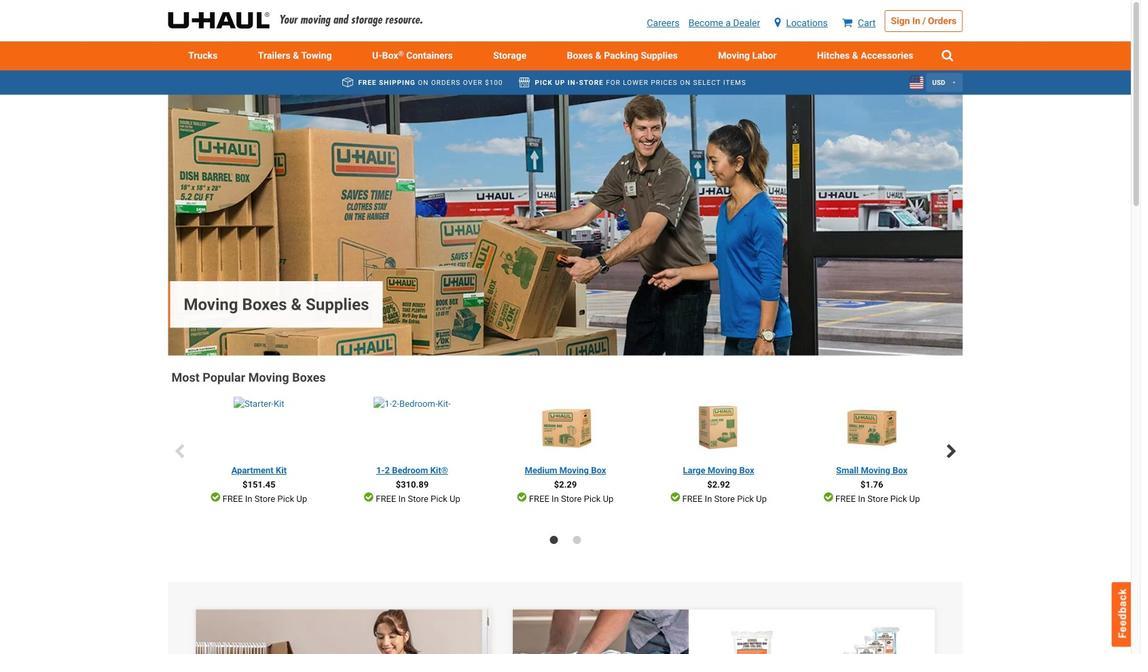 Task type: vqa. For each thing, say whether or not it's contained in the screenshot.
1 2 Bedroom Kit image
yes



Task type: locate. For each thing, give the bounding box(es) containing it.
banner
[[0, 0, 1131, 70], [168, 95, 963, 356], [195, 609, 553, 654], [513, 610, 711, 654]]

small moving box image
[[842, 397, 902, 457]]

1 2 bedroom kit image
[[374, 397, 451, 457]]

people unloading bicycles from an suv's bike rack image
[[168, 95, 963, 356]]

1 menu item from the left
[[168, 41, 238, 70]]

5 menu item from the left
[[698, 41, 797, 70]]

sealable mattress bags for moving image
[[722, 623, 782, 654]]

medium moving box image
[[536, 397, 595, 457]]

menu
[[168, 41, 963, 70]]

4 menu item from the left
[[547, 41, 698, 70]]

pickup icon image
[[519, 77, 530, 87]]

starter kit image
[[234, 397, 284, 457]]

shipping icon image
[[342, 77, 353, 87]]

menu item
[[168, 41, 238, 70], [238, 41, 352, 70], [473, 41, 547, 70], [547, 41, 698, 70], [698, 41, 797, 70], [797, 41, 934, 70]]

a man covering a mattress with a mattress bag image
[[513, 610, 711, 654]]



Task type: describe. For each thing, give the bounding box(es) containing it.
2 menu item from the left
[[238, 41, 352, 70]]

woman unpacking items from moving boxes image
[[196, 610, 553, 654]]

3 menu item from the left
[[473, 41, 547, 70]]

slide 2 image
[[573, 536, 581, 544]]

mattress bag sets with handles for moving and storage image
[[842, 623, 902, 654]]

6 menu item from the left
[[797, 41, 934, 70]]

large moving box image
[[689, 397, 749, 457]]

slide 1 image
[[550, 536, 558, 544]]



